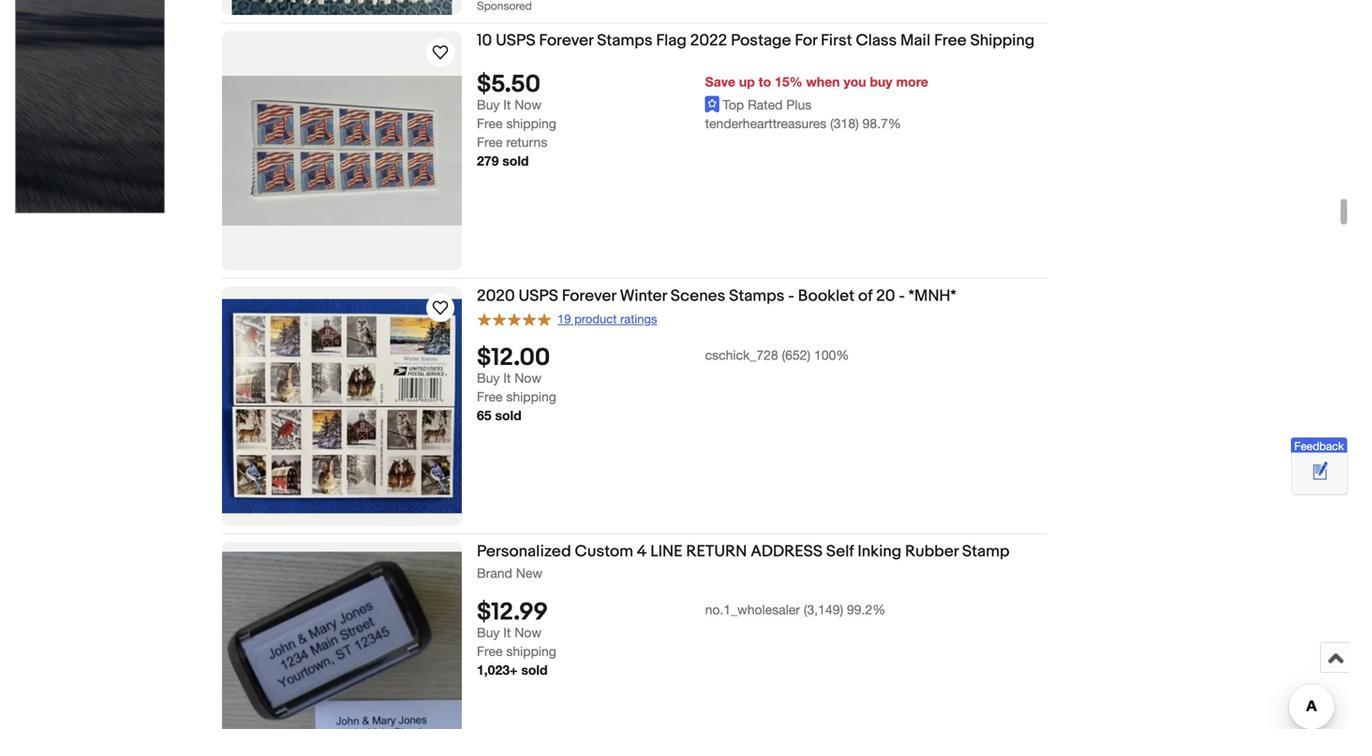 Task type: vqa. For each thing, say whether or not it's contained in the screenshot.
The & within Memory Drives & Storage link
no



Task type: locate. For each thing, give the bounding box(es) containing it.
sold for $12.99
[[521, 663, 548, 678]]

2020 usps forever winter scenes stamps - booklet of 20 - *mnh* link
[[477, 287, 1047, 310]]

0 vertical spatial it
[[503, 97, 511, 112]]

buy up 1,023+
[[477, 626, 500, 641]]

20
[[876, 287, 895, 306]]

usps right "10"
[[496, 31, 535, 51]]

for
[[795, 31, 817, 51]]

0 vertical spatial shipping
[[506, 116, 556, 131]]

2020 usps forever winter scenes stamps - booklet of 20 - *mnh* heading
[[477, 287, 956, 306]]

2 vertical spatial shipping
[[506, 644, 556, 660]]

2 vertical spatial now
[[515, 626, 541, 641]]

cschick_728
[[705, 347, 778, 363]]

stamps right the scenes
[[729, 287, 785, 306]]

sold
[[502, 153, 529, 169], [495, 408, 522, 423], [521, 663, 548, 678]]

shipping inside no.1_wholesaler (3,149) 99.2% buy it now free shipping 1,023+ sold
[[506, 644, 556, 660]]

now inside save up to 15% when you buy more buy it now
[[515, 97, 541, 112]]

shipping down $12.00
[[506, 389, 556, 405]]

shipping
[[506, 116, 556, 131], [506, 389, 556, 405], [506, 644, 556, 660]]

0 vertical spatial usps
[[496, 31, 535, 51]]

free inside tenderhearttreasures (318) 98.7% free returns 279 sold
[[477, 134, 503, 150]]

forever up the "product"
[[562, 287, 616, 306]]

now inside the cschick_728 (652) 100% buy it now free shipping 65 sold
[[515, 370, 541, 386]]

2 vertical spatial buy
[[477, 626, 500, 641]]

now up 1,023+
[[515, 626, 541, 641]]

buy inside no.1_wholesaler (3,149) 99.2% buy it now free shipping 1,023+ sold
[[477, 626, 500, 641]]

1 vertical spatial now
[[515, 370, 541, 386]]

(652)
[[782, 347, 811, 363]]

shipping inside the cschick_728 (652) 100% buy it now free shipping 65 sold
[[506, 389, 556, 405]]

3 it from the top
[[503, 626, 511, 641]]

save
[[705, 74, 735, 89]]

buy inside the cschick_728 (652) 100% buy it now free shipping 65 sold
[[477, 370, 500, 386]]

stamp
[[962, 542, 1010, 562]]

19
[[557, 312, 571, 326]]

3 buy from the top
[[477, 626, 500, 641]]

sold inside tenderhearttreasures (318) 98.7% free returns 279 sold
[[502, 153, 529, 169]]

it down the 2020
[[503, 370, 511, 386]]

tenderhearttreasures (318) 98.7% free returns 279 sold
[[477, 116, 901, 169]]

(318)
[[830, 116, 859, 131]]

sold inside the cschick_728 (652) 100% buy it now free shipping 65 sold
[[495, 408, 522, 423]]

100%
[[814, 347, 849, 363]]

forever up $5.50
[[539, 31, 593, 51]]

$12.00
[[477, 344, 550, 373]]

it up the free shipping
[[503, 97, 511, 112]]

briefmarken sachsen stamp 1863...altdeutschland  very rare stamps image
[[232, 0, 452, 15]]

*mnh*
[[909, 287, 956, 306]]

1 horizontal spatial -
[[899, 287, 905, 306]]

0 vertical spatial buy
[[477, 97, 500, 112]]

personalized custom 4 line return address self inking rubber stamp image
[[222, 552, 462, 730]]

(3,149)
[[804, 603, 843, 618]]

1 vertical spatial usps
[[519, 287, 558, 306]]

stamps left flag
[[597, 31, 653, 51]]

shipping for $12.99
[[506, 644, 556, 660]]

0 vertical spatial now
[[515, 97, 541, 112]]

free inside no.1_wholesaler (3,149) 99.2% buy it now free shipping 1,023+ sold
[[477, 644, 503, 660]]

sold for $12.00
[[495, 408, 522, 423]]

it for $12.00
[[503, 370, 511, 386]]

usps up 19
[[519, 287, 558, 306]]

winter
[[620, 287, 667, 306]]

2 vertical spatial sold
[[521, 663, 548, 678]]

now inside no.1_wholesaler (3,149) 99.2% buy it now free shipping 1,023+ sold
[[515, 626, 541, 641]]

now for $12.00
[[515, 370, 541, 386]]

watch 10 usps forever stamps flag 2022 postage for first class mail free shipping image
[[429, 41, 452, 64]]

tenderhearttreasures
[[705, 116, 827, 131]]

99.2%
[[847, 603, 886, 618]]

address
[[751, 542, 823, 562]]

shipping up returns
[[506, 116, 556, 131]]

usps
[[496, 31, 535, 51], [519, 287, 558, 306]]

1,023+
[[477, 663, 518, 678]]

1 buy from the top
[[477, 97, 500, 112]]

1 - from the left
[[788, 287, 794, 306]]

you
[[844, 74, 866, 89]]

19 product ratings
[[557, 312, 657, 326]]

1 now from the top
[[515, 97, 541, 112]]

sold down returns
[[502, 153, 529, 169]]

buy up the free shipping
[[477, 97, 500, 112]]

10 usps forever stamps flag 2022 postage for first class mail free shipping image
[[222, 76, 462, 226]]

sold inside no.1_wholesaler (3,149) 99.2% buy it now free shipping 1,023+ sold
[[521, 663, 548, 678]]

buy up 65
[[477, 370, 500, 386]]

now down 19 product ratings link
[[515, 370, 541, 386]]

2 now from the top
[[515, 370, 541, 386]]

buy
[[477, 97, 500, 112], [477, 370, 500, 386], [477, 626, 500, 641]]

flag
[[656, 31, 687, 51]]

1 vertical spatial forever
[[562, 287, 616, 306]]

inking
[[858, 542, 902, 562]]

- right 20
[[899, 287, 905, 306]]

it for $12.99
[[503, 626, 511, 641]]

mail
[[900, 31, 931, 51]]

now for $12.99
[[515, 626, 541, 641]]

4
[[637, 542, 647, 562]]

1 vertical spatial stamps
[[729, 287, 785, 306]]

free shipping
[[477, 116, 556, 131]]

it inside the cschick_728 (652) 100% buy it now free shipping 65 sold
[[503, 370, 511, 386]]

2 shipping from the top
[[506, 389, 556, 405]]

personalized custom 4 line return address self inking rubber stamp link
[[477, 542, 1047, 565]]

shipping
[[970, 31, 1035, 51]]

0 horizontal spatial -
[[788, 287, 794, 306]]

shipping for $12.00
[[506, 389, 556, 405]]

top rated plus
[[723, 97, 812, 112]]

0 vertical spatial forever
[[539, 31, 593, 51]]

sold right 1,023+
[[521, 663, 548, 678]]

stamps
[[597, 31, 653, 51], [729, 287, 785, 306]]

0 vertical spatial stamps
[[597, 31, 653, 51]]

1 vertical spatial it
[[503, 370, 511, 386]]

- left 'booklet'
[[788, 287, 794, 306]]

1 vertical spatial sold
[[495, 408, 522, 423]]

it inside no.1_wholesaler (3,149) 99.2% buy it now free shipping 1,023+ sold
[[503, 626, 511, 641]]

it up 1,023+
[[503, 626, 511, 641]]

now up the free shipping
[[515, 97, 541, 112]]

0 vertical spatial sold
[[502, 153, 529, 169]]

1 it from the top
[[503, 97, 511, 112]]

3 shipping from the top
[[506, 644, 556, 660]]

forever
[[539, 31, 593, 51], [562, 287, 616, 306]]

sold right 65
[[495, 408, 522, 423]]

shipping up 1,023+
[[506, 644, 556, 660]]

custom
[[575, 542, 633, 562]]

1 vertical spatial buy
[[477, 370, 500, 386]]

19 product ratings link
[[477, 311, 657, 327]]

free
[[934, 31, 967, 51], [477, 116, 503, 131], [477, 134, 503, 150], [477, 389, 503, 405], [477, 644, 503, 660]]

1 shipping from the top
[[506, 116, 556, 131]]

3 now from the top
[[515, 626, 541, 641]]

1 vertical spatial shipping
[[506, 389, 556, 405]]

free inside the cschick_728 (652) 100% buy it now free shipping 65 sold
[[477, 389, 503, 405]]

2 buy from the top
[[477, 370, 500, 386]]

when
[[806, 74, 840, 89]]

rated
[[748, 97, 783, 112]]

2 vertical spatial it
[[503, 626, 511, 641]]

now
[[515, 97, 541, 112], [515, 370, 541, 386], [515, 626, 541, 641]]

2 it from the top
[[503, 370, 511, 386]]

ratings
[[620, 312, 657, 326]]

-
[[788, 287, 794, 306], [899, 287, 905, 306]]

forever for stamps
[[539, 31, 593, 51]]

more
[[896, 74, 928, 89]]

it
[[503, 97, 511, 112], [503, 370, 511, 386], [503, 626, 511, 641]]



Task type: describe. For each thing, give the bounding box(es) containing it.
buy inside save up to 15% when you buy more buy it now
[[477, 97, 500, 112]]

$12.99
[[477, 599, 548, 628]]

product
[[574, 312, 617, 326]]

no.1_wholesaler (3,149) 99.2% buy it now free shipping 1,023+ sold
[[477, 603, 886, 678]]

top rated plus image
[[705, 96, 720, 113]]

279
[[477, 153, 499, 169]]

2022
[[690, 31, 727, 51]]

65
[[477, 408, 491, 423]]

rubber
[[905, 542, 959, 562]]

to
[[759, 74, 771, 89]]

2 - from the left
[[899, 287, 905, 306]]

2020
[[477, 287, 515, 306]]

buy for $12.00
[[477, 370, 500, 386]]

top
[[723, 97, 744, 112]]

line
[[650, 542, 683, 562]]

10 usps forever stamps flag 2022 postage for first class mail free shipping heading
[[477, 31, 1035, 51]]

2020 usps forever winter scenes stamps - booklet of 20 - *mnh* image
[[222, 299, 462, 514]]

buy for $12.99
[[477, 626, 500, 641]]

booklet
[[798, 287, 855, 306]]

forever for winter
[[562, 287, 616, 306]]

no.1_wholesaler
[[705, 603, 800, 618]]

class
[[856, 31, 897, 51]]

plus
[[786, 97, 812, 112]]

$5.50
[[477, 70, 541, 99]]

up
[[739, 74, 755, 89]]

2020 usps forever winter scenes stamps - booklet of 20 - *mnh*
[[477, 287, 956, 306]]

cschick_728 (652) 100% buy it now free shipping 65 sold
[[477, 347, 849, 423]]

personalized custom 4 line return address self inking rubber stamp brand new
[[477, 542, 1010, 581]]

advertisement region
[[15, 0, 165, 214]]

self
[[826, 542, 854, 562]]

10 usps forever stamps flag 2022 postage for first class mail free shipping link
[[477, 31, 1047, 54]]

98.7%
[[863, 116, 901, 131]]

personalized
[[477, 542, 571, 562]]

10
[[477, 31, 492, 51]]

buy
[[870, 74, 892, 89]]

watch 2020 usps forever winter scenes stamps - booklet of 20 - *mnh* image
[[429, 297, 452, 319]]

1 horizontal spatial stamps
[[729, 287, 785, 306]]

return
[[686, 542, 747, 562]]

new
[[516, 566, 542, 581]]

it inside save up to 15% when you buy more buy it now
[[503, 97, 511, 112]]

15%
[[775, 74, 803, 89]]

usps for 2020
[[519, 287, 558, 306]]

returns
[[506, 134, 547, 150]]

of
[[858, 287, 873, 306]]

scenes
[[671, 287, 725, 306]]

0 horizontal spatial stamps
[[597, 31, 653, 51]]

usps for 10
[[496, 31, 535, 51]]

personalized custom 4 line return address self inking rubber stamp heading
[[477, 542, 1010, 562]]

10 usps forever stamps flag 2022 postage for first class mail free shipping
[[477, 31, 1035, 51]]

postage
[[731, 31, 791, 51]]

feedback
[[1294, 440, 1344, 453]]

brand
[[477, 566, 512, 581]]

first
[[821, 31, 852, 51]]

save up to 15% when you buy more buy it now
[[477, 74, 928, 112]]



